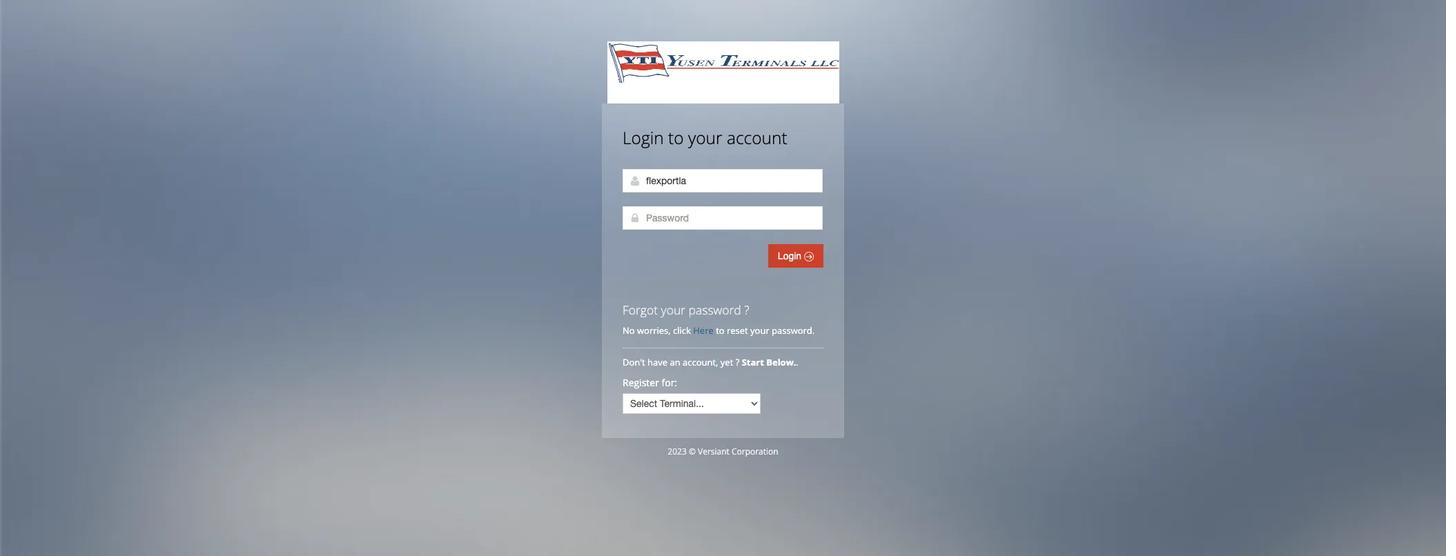 Task type: locate. For each thing, give the bounding box(es) containing it.
your up click
[[661, 302, 686, 318]]

don't have an account, yet ? start below. .
[[623, 356, 801, 369]]

0 vertical spatial your
[[688, 126, 723, 149]]

login inside button
[[778, 251, 805, 262]]

have
[[648, 356, 668, 369]]

1 horizontal spatial ?
[[745, 302, 750, 318]]

password.
[[772, 325, 815, 337]]

register for:
[[623, 376, 678, 389]]

0 horizontal spatial to
[[669, 126, 684, 149]]

forgot
[[623, 302, 658, 318]]

your up username text field
[[688, 126, 723, 149]]

your right reset
[[751, 325, 770, 337]]

to
[[669, 126, 684, 149], [716, 325, 725, 337]]

1 vertical spatial ?
[[736, 356, 740, 369]]

versiant
[[698, 446, 730, 458]]

1 vertical spatial login
[[778, 251, 805, 262]]

0 horizontal spatial your
[[661, 302, 686, 318]]

login for login
[[778, 251, 805, 262]]

0 horizontal spatial login
[[623, 126, 664, 149]]

2 horizontal spatial your
[[751, 325, 770, 337]]

for:
[[662, 376, 678, 389]]

1 vertical spatial to
[[716, 325, 725, 337]]

2023
[[668, 446, 687, 458]]

an
[[670, 356, 681, 369]]

2 vertical spatial your
[[751, 325, 770, 337]]

click
[[673, 325, 691, 337]]

start
[[742, 356, 764, 369]]

account,
[[683, 356, 719, 369]]

your
[[688, 126, 723, 149], [661, 302, 686, 318], [751, 325, 770, 337]]

yet
[[721, 356, 734, 369]]

1 horizontal spatial to
[[716, 325, 725, 337]]

to up username text field
[[669, 126, 684, 149]]

reset
[[727, 325, 748, 337]]

? right yet
[[736, 356, 740, 369]]

0 vertical spatial to
[[669, 126, 684, 149]]

login
[[623, 126, 664, 149], [778, 251, 805, 262]]

0 vertical spatial login
[[623, 126, 664, 149]]

0 horizontal spatial ?
[[736, 356, 740, 369]]

? up reset
[[745, 302, 750, 318]]

.
[[797, 356, 799, 369]]

don't
[[623, 356, 646, 369]]

?
[[745, 302, 750, 318], [736, 356, 740, 369]]

Username text field
[[623, 169, 823, 193]]

login button
[[769, 244, 824, 268]]

1 horizontal spatial login
[[778, 251, 805, 262]]

? inside "forgot your password ? no worries, click here to reset your password."
[[745, 302, 750, 318]]

to right here link
[[716, 325, 725, 337]]

0 vertical spatial ?
[[745, 302, 750, 318]]

to inside "forgot your password ? no worries, click here to reset your password."
[[716, 325, 725, 337]]



Task type: describe. For each thing, give the bounding box(es) containing it.
corporation
[[732, 446, 779, 458]]

login for login to your account
[[623, 126, 664, 149]]

forgot your password ? no worries, click here to reset your password.
[[623, 302, 815, 337]]

worries,
[[637, 325, 671, 337]]

©
[[689, 446, 696, 458]]

lock image
[[630, 213, 641, 224]]

login to your account
[[623, 126, 788, 149]]

user image
[[630, 175, 641, 186]]

1 vertical spatial your
[[661, 302, 686, 318]]

2023 © versiant corporation
[[668, 446, 779, 458]]

password
[[689, 302, 742, 318]]

account
[[727, 126, 788, 149]]

below.
[[767, 356, 797, 369]]

here
[[694, 325, 714, 337]]

here link
[[694, 325, 714, 337]]

swapright image
[[805, 252, 814, 262]]

no
[[623, 325, 635, 337]]

1 horizontal spatial your
[[688, 126, 723, 149]]

register
[[623, 376, 659, 389]]

Password password field
[[623, 206, 823, 230]]



